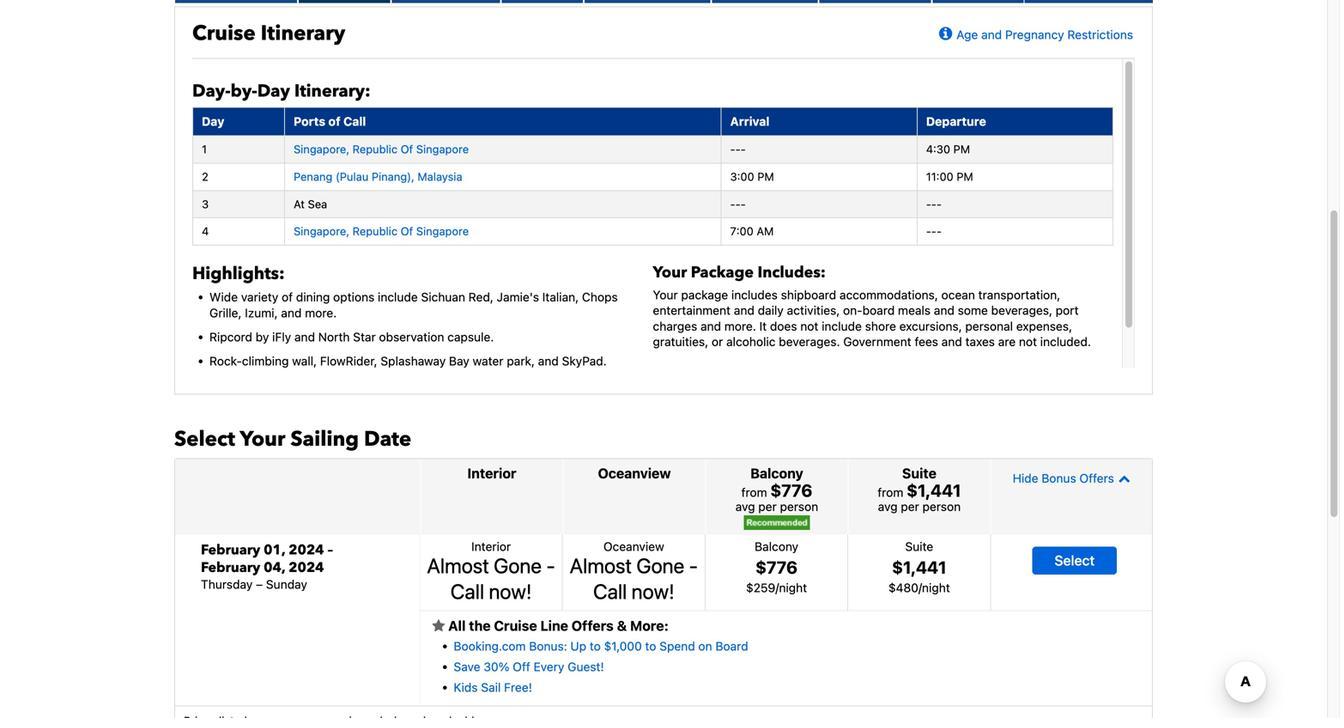 Task type: vqa. For each thing, say whether or not it's contained in the screenshot.
'Pm' related to 11:00 PM
yes



Task type: describe. For each thing, give the bounding box(es) containing it.
park,
[[507, 354, 535, 368]]

1 vertical spatial offers
[[572, 617, 614, 634]]

/ for $1,441
[[919, 581, 923, 595]]

ripcord
[[210, 330, 252, 344]]

chevron up image
[[1115, 472, 1131, 484]]

$776 inside the balcony from $776 avg per person
[[771, 480, 813, 500]]

1 to from the left
[[590, 639, 601, 653]]

2 to from the left
[[646, 639, 657, 653]]

does
[[770, 319, 798, 333]]

cruise information element
[[174, 0, 1154, 411]]

select for select
[[1055, 552, 1095, 569]]

restrictions
[[1068, 27, 1134, 41]]

arrival
[[731, 114, 770, 128]]

february 01, 2024 – february 04, 2024 thursday – sunday
[[201, 541, 333, 591]]

select for select your sailing date
[[174, 425, 235, 453]]

2
[[202, 170, 209, 183]]

republic for 1
[[353, 143, 398, 155]]

$480
[[889, 581, 919, 595]]

singapore, republic of singapore for 1
[[294, 143, 469, 155]]

and down includes
[[734, 303, 755, 318]]

per for $1,441
[[901, 499, 920, 514]]

avg for $776
[[736, 499, 756, 514]]

wall,
[[292, 354, 317, 368]]

italian,
[[543, 290, 579, 304]]

singapore, for 1
[[294, 143, 350, 155]]

1 horizontal spatial offers
[[1080, 471, 1115, 485]]

it
[[760, 319, 767, 333]]

1 vertical spatial your
[[653, 288, 678, 302]]

1 2024 from the top
[[289, 541, 324, 559]]

singapore, republic of singapore for 4
[[294, 225, 469, 238]]

singapore, republic of singapore link for 4
[[294, 225, 469, 238]]

interior for interior almost gone - call now!
[[472, 539, 511, 553]]

4:30 pm
[[927, 143, 971, 155]]

pm for 4:30 pm
[[954, 143, 971, 155]]

from for $1,441
[[878, 485, 904, 499]]

fees
[[915, 335, 939, 349]]

person for $1,441
[[923, 499, 961, 514]]

pinang),
[[372, 170, 415, 183]]

call inside cruise information element
[[344, 114, 366, 128]]

of for 4
[[401, 225, 413, 238]]

sailing
[[291, 425, 359, 453]]

gone for oceanview almost gone - call now!
[[637, 553, 685, 578]]

board
[[716, 639, 749, 653]]

oceanview almost gone - call now!
[[570, 539, 698, 603]]

ports of call
[[294, 114, 366, 128]]

info circle image
[[934, 26, 957, 43]]

now! for interior almost gone - call now!
[[489, 579, 532, 603]]

taxes
[[966, 335, 996, 349]]

save 30% off every guest! link
[[454, 660, 604, 674]]

$1,000
[[604, 639, 642, 653]]

night for $1,441
[[923, 581, 951, 595]]

all
[[449, 617, 466, 634]]

on-
[[844, 303, 863, 318]]

gone for interior almost gone - call now!
[[494, 553, 542, 578]]

more. inside "your package includes: your package includes shipboard accommodations, ocean transportation, entertainment and daily activities, on-board meals and some beverages, port charges and more. it does not include shore excursions, personal expenses, gratuities, or alcoholic beverages. government fees and taxes are not included."
[[725, 319, 757, 333]]

dining
[[296, 290, 330, 304]]

call for oceanview almost gone - call now!
[[594, 579, 627, 603]]

thursday
[[201, 577, 253, 591]]

expenses,
[[1017, 319, 1073, 333]]

wide variety of dining options include sichuan red, jamie's italian, chops grille, izumi, and more.
[[210, 290, 618, 320]]

sichuan
[[421, 290, 466, 304]]

suite from $1,441 avg per person
[[878, 465, 962, 514]]

the
[[469, 617, 491, 634]]

suite $1,441 $480 / night
[[889, 539, 951, 595]]

hide bonus offers
[[1013, 471, 1115, 485]]

day-
[[192, 79, 231, 103]]

package
[[691, 262, 754, 283]]

izumi,
[[245, 306, 278, 320]]

hide
[[1013, 471, 1039, 485]]

transportation,
[[979, 288, 1061, 302]]

cruise itinerary
[[192, 19, 346, 48]]

1 horizontal spatial cruise
[[494, 617, 537, 634]]

singapore for 4
[[416, 225, 469, 238]]

01,
[[264, 541, 285, 559]]

highlights:
[[192, 262, 285, 286]]

penang
[[294, 170, 333, 183]]

sail
[[481, 680, 501, 695]]

republic for 4
[[353, 225, 398, 238]]

grille,
[[210, 306, 242, 320]]

by-
[[231, 79, 257, 103]]

recommended image
[[744, 515, 810, 530]]

accommodations,
[[840, 288, 939, 302]]

penang (pulau pinang), malaysia
[[294, 170, 463, 183]]

kids
[[454, 680, 478, 695]]

30%
[[484, 660, 510, 674]]

rock-
[[210, 354, 242, 368]]

spend
[[660, 639, 696, 653]]

line
[[541, 617, 569, 634]]

7:00
[[731, 225, 754, 238]]

1
[[202, 143, 207, 155]]

7:00 am
[[731, 225, 774, 238]]

itinerary
[[261, 19, 346, 48]]

and inside wide variety of dining options include sichuan red, jamie's italian, chops grille, izumi, and more.
[[281, 306, 302, 320]]

2 february from the top
[[201, 558, 260, 577]]

includes:
[[758, 262, 826, 283]]

ports
[[294, 114, 326, 128]]

$1,441 inside the suite from $1,441 avg per person
[[907, 480, 962, 500]]

up
[[571, 639, 587, 653]]

include inside "your package includes: your package includes shipboard accommodations, ocean transportation, entertainment and daily activities, on-board meals and some beverages, port charges and more. it does not include shore excursions, personal expenses, gratuities, or alcoholic beverages. government fees and taxes are not included."
[[822, 319, 862, 333]]

0 horizontal spatial day
[[202, 114, 225, 128]]

2 vertical spatial your
[[240, 425, 285, 453]]

save
[[454, 660, 481, 674]]

shore
[[866, 319, 897, 333]]

star image
[[433, 619, 445, 633]]

capsule.
[[448, 330, 494, 344]]

guest!
[[568, 660, 604, 674]]

beverages.
[[779, 335, 841, 349]]

are
[[999, 335, 1016, 349]]

1 february from the top
[[201, 541, 260, 559]]

select link
[[1033, 547, 1118, 575]]

included.
[[1041, 335, 1092, 349]]

(pulau
[[336, 170, 369, 183]]

activities,
[[787, 303, 840, 318]]

age
[[957, 27, 979, 41]]

and right fees
[[942, 335, 963, 349]]

climbing
[[242, 354, 289, 368]]

almost for oceanview almost gone - call now!
[[570, 553, 632, 578]]

daily
[[758, 303, 784, 318]]

3:00 pm
[[731, 170, 775, 183]]

singapore, republic of singapore link for 1
[[294, 143, 469, 155]]

booking.com
[[454, 639, 526, 653]]

alcoholic
[[727, 335, 776, 349]]

0 vertical spatial cruise
[[192, 19, 256, 48]]

age and pregnancy restrictions
[[957, 27, 1134, 41]]

booking.com bonus: up to $1,000 to spend on board link
[[454, 639, 749, 653]]

package
[[682, 288, 729, 302]]

balcony from $776 avg per person
[[736, 465, 819, 514]]

04,
[[264, 558, 285, 577]]

personal
[[966, 319, 1014, 333]]

1 horizontal spatial –
[[328, 541, 333, 559]]

/ for $776
[[776, 581, 779, 595]]

by
[[256, 330, 269, 344]]



Task type: locate. For each thing, give the bounding box(es) containing it.
2024 right 01,
[[289, 541, 324, 559]]

from up 'suite $1,441 $480 / night'
[[878, 485, 904, 499]]

1 per from the left
[[759, 499, 777, 514]]

0 vertical spatial singapore
[[416, 143, 469, 155]]

/
[[776, 581, 779, 595], [919, 581, 923, 595]]

interior for interior
[[468, 465, 517, 481]]

select down the hide bonus offers link
[[1055, 552, 1095, 569]]

call up the &
[[594, 579, 627, 603]]

$1,441 inside 'suite $1,441 $480 / night'
[[893, 557, 947, 577]]

beverages,
[[992, 303, 1053, 318]]

0 vertical spatial select
[[174, 425, 235, 453]]

almost up the &
[[570, 553, 632, 578]]

1 horizontal spatial from
[[878, 485, 904, 499]]

&
[[617, 617, 627, 634]]

2 horizontal spatial call
[[594, 579, 627, 603]]

to down the more: at left bottom
[[646, 639, 657, 653]]

pm for 3:00 pm
[[758, 170, 775, 183]]

2 singapore, republic of singapore link from the top
[[294, 225, 469, 238]]

3
[[202, 197, 209, 210]]

offers up booking.com bonus: up to $1,000 to spend on board link at the bottom
[[572, 617, 614, 634]]

night for $776
[[779, 581, 808, 595]]

2024 right 04,
[[289, 558, 324, 577]]

february up the thursday
[[201, 541, 260, 559]]

ifly
[[272, 330, 291, 344]]

person inside the suite from $1,441 avg per person
[[923, 499, 961, 514]]

all the cruise line offers & more:
[[445, 617, 669, 634]]

1 of from the top
[[401, 143, 413, 155]]

kids sail free! link
[[454, 680, 532, 695]]

off
[[513, 660, 531, 674]]

2 from from the left
[[878, 485, 904, 499]]

of right the ports
[[329, 114, 341, 128]]

person up 'suite $1,441 $480 / night'
[[923, 499, 961, 514]]

1 horizontal spatial day
[[257, 79, 290, 103]]

gone inside interior almost gone - call now!
[[494, 553, 542, 578]]

your
[[653, 262, 687, 283], [653, 288, 678, 302], [240, 425, 285, 453]]

singapore down malaysia
[[416, 225, 469, 238]]

per up recommended image
[[759, 499, 777, 514]]

balcony inside "balcony $776 $259 / night"
[[755, 539, 799, 553]]

1 now! from the left
[[489, 579, 532, 603]]

per up 'suite $1,441 $480 / night'
[[901, 499, 920, 514]]

per inside the balcony from $776 avg per person
[[759, 499, 777, 514]]

0 horizontal spatial avg
[[736, 499, 756, 514]]

1 vertical spatial interior
[[472, 539, 511, 553]]

1 republic from the top
[[353, 143, 398, 155]]

pm for 11:00 pm
[[957, 170, 974, 183]]

balcony $776 $259 / night
[[747, 539, 808, 595]]

your left sailing
[[240, 425, 285, 453]]

avg up 'suite $1,441 $480 / night'
[[879, 499, 898, 514]]

0 horizontal spatial now!
[[489, 579, 532, 603]]

0 horizontal spatial night
[[779, 581, 808, 595]]

1 horizontal spatial now!
[[632, 579, 675, 603]]

select
[[174, 425, 235, 453], [1055, 552, 1095, 569]]

1 vertical spatial cruise
[[494, 617, 537, 634]]

and right ifly
[[295, 330, 315, 344]]

0 vertical spatial oceanview
[[598, 465, 671, 481]]

2 almost from the left
[[570, 553, 632, 578]]

$776
[[771, 480, 813, 500], [756, 557, 798, 577]]

skypad.
[[562, 354, 607, 368]]

0 vertical spatial of
[[329, 114, 341, 128]]

booking.com bonus: up to $1,000 to spend on board save 30% off every guest! kids sail free!
[[454, 639, 749, 695]]

0 horizontal spatial select
[[174, 425, 235, 453]]

avg for $1,441
[[879, 499, 898, 514]]

2 now! from the left
[[632, 579, 675, 603]]

0 vertical spatial republic
[[353, 143, 398, 155]]

pm right "3:00"
[[758, 170, 775, 183]]

almost up all
[[427, 553, 489, 578]]

ocean
[[942, 288, 976, 302]]

/ inside 'suite $1,441 $480 / night'
[[919, 581, 923, 595]]

night right $259 on the right bottom
[[779, 581, 808, 595]]

more. inside wide variety of dining options include sichuan red, jamie's italian, chops grille, izumi, and more.
[[305, 306, 337, 320]]

0 vertical spatial of
[[401, 143, 413, 155]]

balcony for from
[[751, 465, 804, 481]]

charges
[[653, 319, 698, 333]]

flowrider,
[[320, 354, 378, 368]]

1 horizontal spatial gone
[[637, 553, 685, 578]]

now! up the more: at left bottom
[[632, 579, 675, 603]]

1 gone from the left
[[494, 553, 542, 578]]

of
[[401, 143, 413, 155], [401, 225, 413, 238]]

date
[[364, 425, 412, 453]]

1 horizontal spatial of
[[329, 114, 341, 128]]

0 horizontal spatial of
[[282, 290, 293, 304]]

balcony for $776
[[755, 539, 799, 553]]

per inside the suite from $1,441 avg per person
[[901, 499, 920, 514]]

select down rock-
[[174, 425, 235, 453]]

1 vertical spatial $1,441
[[893, 557, 947, 577]]

1 horizontal spatial /
[[919, 581, 923, 595]]

$776 inside "balcony $776 $259 / night"
[[756, 557, 798, 577]]

0 vertical spatial not
[[801, 319, 819, 333]]

gone up the more: at left bottom
[[637, 553, 685, 578]]

pregnancy
[[1006, 27, 1065, 41]]

chops
[[582, 290, 618, 304]]

more. up 'alcoholic'
[[725, 319, 757, 333]]

night inside 'suite $1,441 $480 / night'
[[923, 581, 951, 595]]

excursions,
[[900, 319, 963, 333]]

avg up recommended image
[[736, 499, 756, 514]]

1 horizontal spatial almost
[[570, 553, 632, 578]]

–
[[328, 541, 333, 559], [256, 577, 263, 591]]

person up recommended image
[[780, 499, 819, 514]]

0 vertical spatial $776
[[771, 480, 813, 500]]

0 vertical spatial your
[[653, 262, 687, 283]]

0 vertical spatial day
[[257, 79, 290, 103]]

at
[[294, 197, 305, 210]]

pm right "4:30"
[[954, 143, 971, 155]]

rock-climbing wall, flowrider, splashaway bay water park, and skypad.
[[210, 354, 607, 368]]

singapore, republic of singapore down the penang (pulau pinang), malaysia link
[[294, 225, 469, 238]]

1 horizontal spatial select
[[1055, 552, 1095, 569]]

singapore, up penang
[[294, 143, 350, 155]]

1 vertical spatial singapore, republic of singapore
[[294, 225, 469, 238]]

cruise
[[192, 19, 256, 48], [494, 617, 537, 634]]

red,
[[469, 290, 494, 304]]

now! up the in the bottom of the page
[[489, 579, 532, 603]]

now! for oceanview almost gone - call now!
[[632, 579, 675, 603]]

2 avg from the left
[[879, 499, 898, 514]]

republic down the penang (pulau pinang), malaysia link
[[353, 225, 398, 238]]

of inside wide variety of dining options include sichuan red, jamie's italian, chops grille, izumi, and more.
[[282, 290, 293, 304]]

bonus
[[1042, 471, 1077, 485]]

government
[[844, 335, 912, 349]]

singapore for 1
[[416, 143, 469, 155]]

2 gone from the left
[[637, 553, 685, 578]]

1 horizontal spatial call
[[451, 579, 485, 603]]

0 vertical spatial include
[[378, 290, 418, 304]]

2 / from the left
[[919, 581, 923, 595]]

2024
[[289, 541, 324, 559], [289, 558, 324, 577]]

pm right the 11:00
[[957, 170, 974, 183]]

1 vertical spatial singapore,
[[294, 225, 350, 238]]

night
[[779, 581, 808, 595], [923, 581, 951, 595]]

singapore, down sea
[[294, 225, 350, 238]]

person for $776
[[780, 499, 819, 514]]

1 vertical spatial singapore, republic of singapore link
[[294, 225, 469, 238]]

avg inside the balcony from $776 avg per person
[[736, 499, 756, 514]]

1 almost from the left
[[427, 553, 489, 578]]

from inside the suite from $1,441 avg per person
[[878, 485, 904, 499]]

more. down dining
[[305, 306, 337, 320]]

day up 1
[[202, 114, 225, 128]]

- inside oceanview almost gone - call now!
[[689, 553, 698, 578]]

2 republic from the top
[[353, 225, 398, 238]]

/ inside "balcony $776 $259 / night"
[[776, 581, 779, 595]]

2 singapore, republic of singapore from the top
[[294, 225, 469, 238]]

0 vertical spatial suite
[[903, 465, 937, 481]]

republic
[[353, 143, 398, 155], [353, 225, 398, 238]]

to right up at the bottom left of page
[[590, 639, 601, 653]]

oceanview inside oceanview almost gone - call now!
[[604, 539, 665, 553]]

1 avg from the left
[[736, 499, 756, 514]]

call up all
[[451, 579, 485, 603]]

and up excursions, on the top of page
[[934, 303, 955, 318]]

balcony down recommended image
[[755, 539, 799, 553]]

-
[[731, 143, 736, 155], [736, 143, 741, 155], [741, 143, 746, 155], [731, 197, 736, 210], [736, 197, 741, 210], [741, 197, 746, 210], [927, 197, 932, 210], [932, 197, 937, 210], [937, 197, 942, 210], [927, 225, 932, 238], [932, 225, 937, 238], [937, 225, 942, 238], [547, 553, 556, 578], [689, 553, 698, 578]]

0 horizontal spatial from
[[742, 485, 768, 499]]

sea
[[308, 197, 327, 210]]

gone up line at left
[[494, 553, 542, 578]]

february left 04,
[[201, 558, 260, 577]]

0 vertical spatial $1,441
[[907, 480, 962, 500]]

include up observation
[[378, 290, 418, 304]]

and inside 'link'
[[982, 27, 1003, 41]]

and right age
[[982, 27, 1003, 41]]

1 singapore from the top
[[416, 143, 469, 155]]

singapore up malaysia
[[416, 143, 469, 155]]

suite for from
[[903, 465, 937, 481]]

1 from from the left
[[742, 485, 768, 499]]

per for $776
[[759, 499, 777, 514]]

1 singapore, republic of singapore link from the top
[[294, 143, 469, 155]]

oceanview for oceanview almost gone - call now!
[[604, 539, 665, 553]]

malaysia
[[418, 170, 463, 183]]

from up recommended image
[[742, 485, 768, 499]]

– left 04,
[[256, 577, 263, 591]]

singapore,
[[294, 143, 350, 155], [294, 225, 350, 238]]

0 horizontal spatial –
[[256, 577, 263, 591]]

and right park,
[[538, 354, 559, 368]]

1 horizontal spatial night
[[923, 581, 951, 595]]

1 horizontal spatial per
[[901, 499, 920, 514]]

cruise up day-
[[192, 19, 256, 48]]

2 of from the top
[[401, 225, 413, 238]]

of for 1
[[401, 143, 413, 155]]

suite
[[903, 465, 937, 481], [906, 539, 934, 553]]

and up ifly
[[281, 306, 302, 320]]

1 horizontal spatial not
[[1020, 335, 1038, 349]]

0 horizontal spatial gone
[[494, 553, 542, 578]]

offers right bonus
[[1080, 471, 1115, 485]]

and
[[982, 27, 1003, 41], [734, 303, 755, 318], [934, 303, 955, 318], [281, 306, 302, 320], [701, 319, 722, 333], [295, 330, 315, 344], [942, 335, 963, 349], [538, 354, 559, 368]]

almost for interior almost gone - call now!
[[427, 553, 489, 578]]

1 horizontal spatial to
[[646, 639, 657, 653]]

1 horizontal spatial person
[[923, 499, 961, 514]]

singapore, republic of singapore up penang (pulau pinang), malaysia at the left of the page
[[294, 143, 469, 155]]

your up the package
[[653, 262, 687, 283]]

am
[[757, 225, 774, 238]]

of up pinang),
[[401, 143, 413, 155]]

0 vertical spatial singapore,
[[294, 143, 350, 155]]

almost
[[427, 553, 489, 578], [570, 553, 632, 578]]

more.
[[305, 306, 337, 320], [725, 319, 757, 333]]

age and pregnancy restrictions link
[[934, 26, 1134, 43]]

on
[[699, 639, 713, 653]]

$1,441 up 'suite $1,441 $480 / night'
[[907, 480, 962, 500]]

singapore, republic of singapore
[[294, 143, 469, 155], [294, 225, 469, 238]]

singapore, republic of singapore link up penang (pulau pinang), malaysia at the left of the page
[[294, 143, 469, 155]]

person
[[780, 499, 819, 514], [923, 499, 961, 514]]

not up "beverages."
[[801, 319, 819, 333]]

include down on-
[[822, 319, 862, 333]]

almost inside interior almost gone - call now!
[[427, 553, 489, 578]]

or
[[712, 335, 724, 349]]

0 vertical spatial offers
[[1080, 471, 1115, 485]]

11:00
[[927, 170, 954, 183]]

call inside oceanview almost gone - call now!
[[594, 579, 627, 603]]

your package includes: your package includes shipboard accommodations, ocean transportation, entertainment and daily activities, on-board meals and some beverages, port charges and more. it does not include shore excursions, personal expenses, gratuities, or alcoholic beverages. government fees and taxes are not included.
[[653, 262, 1092, 349]]

1 vertical spatial balcony
[[755, 539, 799, 553]]

night right $480 on the right bottom of the page
[[923, 581, 951, 595]]

2 per from the left
[[901, 499, 920, 514]]

0 horizontal spatial not
[[801, 319, 819, 333]]

meals
[[899, 303, 931, 318]]

gratuities,
[[653, 335, 709, 349]]

now! inside oceanview almost gone - call now!
[[632, 579, 675, 603]]

– right 01,
[[328, 541, 333, 559]]

entertainment
[[653, 303, 731, 318]]

hide bonus offers link
[[996, 463, 1148, 493]]

include inside wide variety of dining options include sichuan red, jamie's italian, chops grille, izumi, and more.
[[378, 290, 418, 304]]

call inside interior almost gone - call now!
[[451, 579, 485, 603]]

select your sailing date
[[174, 425, 412, 453]]

1 vertical spatial include
[[822, 319, 862, 333]]

gone inside oceanview almost gone - call now!
[[637, 553, 685, 578]]

1 vertical spatial $776
[[756, 557, 798, 577]]

from inside the balcony from $776 avg per person
[[742, 485, 768, 499]]

2 singapore from the top
[[416, 225, 469, 238]]

balcony
[[751, 465, 804, 481], [755, 539, 799, 553]]

oceanview for oceanview
[[598, 465, 671, 481]]

- inside interior almost gone - call now!
[[547, 553, 556, 578]]

0 horizontal spatial call
[[344, 114, 366, 128]]

0 horizontal spatial person
[[780, 499, 819, 514]]

$776 up $259 on the right bottom
[[756, 557, 798, 577]]

0 vertical spatial singapore, republic of singapore link
[[294, 143, 469, 155]]

0 vertical spatial balcony
[[751, 465, 804, 481]]

ripcord by ifly and north star observation capsule.
[[210, 330, 494, 344]]

splashaway
[[381, 354, 446, 368]]

call for interior almost gone - call now!
[[451, 579, 485, 603]]

pm
[[954, 143, 971, 155], [758, 170, 775, 183], [957, 170, 974, 183]]

cruise up "booking.com"
[[494, 617, 537, 634]]

1 vertical spatial suite
[[906, 539, 934, 553]]

suite inside the suite from $1,441 avg per person
[[903, 465, 937, 481]]

1 horizontal spatial more.
[[725, 319, 757, 333]]

1 vertical spatial republic
[[353, 225, 398, 238]]

of down pinang),
[[401, 225, 413, 238]]

$259
[[747, 581, 776, 595]]

0 horizontal spatial /
[[776, 581, 779, 595]]

more:
[[631, 617, 669, 634]]

1 vertical spatial –
[[256, 577, 263, 591]]

---
[[731, 143, 746, 155], [731, 197, 746, 210], [927, 197, 942, 210], [927, 225, 942, 238]]

singapore, republic of singapore link down the penang (pulau pinang), malaysia link
[[294, 225, 469, 238]]

not right are at top
[[1020, 335, 1038, 349]]

1 person from the left
[[780, 499, 819, 514]]

1 / from the left
[[776, 581, 779, 595]]

your up entertainment
[[653, 288, 678, 302]]

1 singapore, from the top
[[294, 143, 350, 155]]

0 vertical spatial interior
[[468, 465, 517, 481]]

1 vertical spatial of
[[282, 290, 293, 304]]

1 horizontal spatial include
[[822, 319, 862, 333]]

0 horizontal spatial almost
[[427, 553, 489, 578]]

bay
[[449, 354, 470, 368]]

balcony up recommended image
[[751, 465, 804, 481]]

north
[[318, 330, 350, 344]]

day down cruise itinerary
[[257, 79, 290, 103]]

$776 up recommended image
[[771, 480, 813, 500]]

1 vertical spatial day
[[202, 114, 225, 128]]

now! inside interior almost gone - call now!
[[489, 579, 532, 603]]

0 horizontal spatial offers
[[572, 617, 614, 634]]

star
[[353, 330, 376, 344]]

avg inside the suite from $1,441 avg per person
[[879, 499, 898, 514]]

1 singapore, republic of singapore from the top
[[294, 143, 469, 155]]

1 night from the left
[[779, 581, 808, 595]]

2 singapore, from the top
[[294, 225, 350, 238]]

and up or
[[701, 319, 722, 333]]

1 vertical spatial not
[[1020, 335, 1038, 349]]

0 horizontal spatial cruise
[[192, 19, 256, 48]]

board
[[863, 303, 895, 318]]

jamie's
[[497, 290, 539, 304]]

interior
[[468, 465, 517, 481], [472, 539, 511, 553]]

2 person from the left
[[923, 499, 961, 514]]

from for $776
[[742, 485, 768, 499]]

suite inside 'suite $1,441 $480 / night'
[[906, 539, 934, 553]]

1 vertical spatial of
[[401, 225, 413, 238]]

2 night from the left
[[923, 581, 951, 595]]

interior inside interior almost gone - call now!
[[472, 539, 511, 553]]

0 horizontal spatial to
[[590, 639, 601, 653]]

1 vertical spatial singapore
[[416, 225, 469, 238]]

0 horizontal spatial include
[[378, 290, 418, 304]]

penang (pulau pinang), malaysia link
[[294, 170, 463, 183]]

1 horizontal spatial avg
[[879, 499, 898, 514]]

suite for $1,441
[[906, 539, 934, 553]]

observation
[[379, 330, 445, 344]]

0 horizontal spatial per
[[759, 499, 777, 514]]

0 vertical spatial singapore, republic of singapore
[[294, 143, 469, 155]]

to
[[590, 639, 601, 653], [646, 639, 657, 653]]

options
[[333, 290, 375, 304]]

singapore, for 4
[[294, 225, 350, 238]]

0 vertical spatial –
[[328, 541, 333, 559]]

1 vertical spatial oceanview
[[604, 539, 665, 553]]

$1,441 up $480 on the right bottom of the page
[[893, 557, 947, 577]]

almost inside oceanview almost gone - call now!
[[570, 553, 632, 578]]

free!
[[504, 680, 532, 695]]

singapore
[[416, 143, 469, 155], [416, 225, 469, 238]]

bonus:
[[529, 639, 568, 653]]

0 horizontal spatial more.
[[305, 306, 337, 320]]

shipboard
[[781, 288, 837, 302]]

day
[[257, 79, 290, 103], [202, 114, 225, 128]]

of left dining
[[282, 290, 293, 304]]

republic up penang (pulau pinang), malaysia at the left of the page
[[353, 143, 398, 155]]

person inside the balcony from $776 avg per person
[[780, 499, 819, 514]]

night inside "balcony $776 $259 / night"
[[779, 581, 808, 595]]

2 2024 from the top
[[289, 558, 324, 577]]

balcony inside the balcony from $776 avg per person
[[751, 465, 804, 481]]

4:30
[[927, 143, 951, 155]]

call down itinerary:
[[344, 114, 366, 128]]

1 vertical spatial select
[[1055, 552, 1095, 569]]



